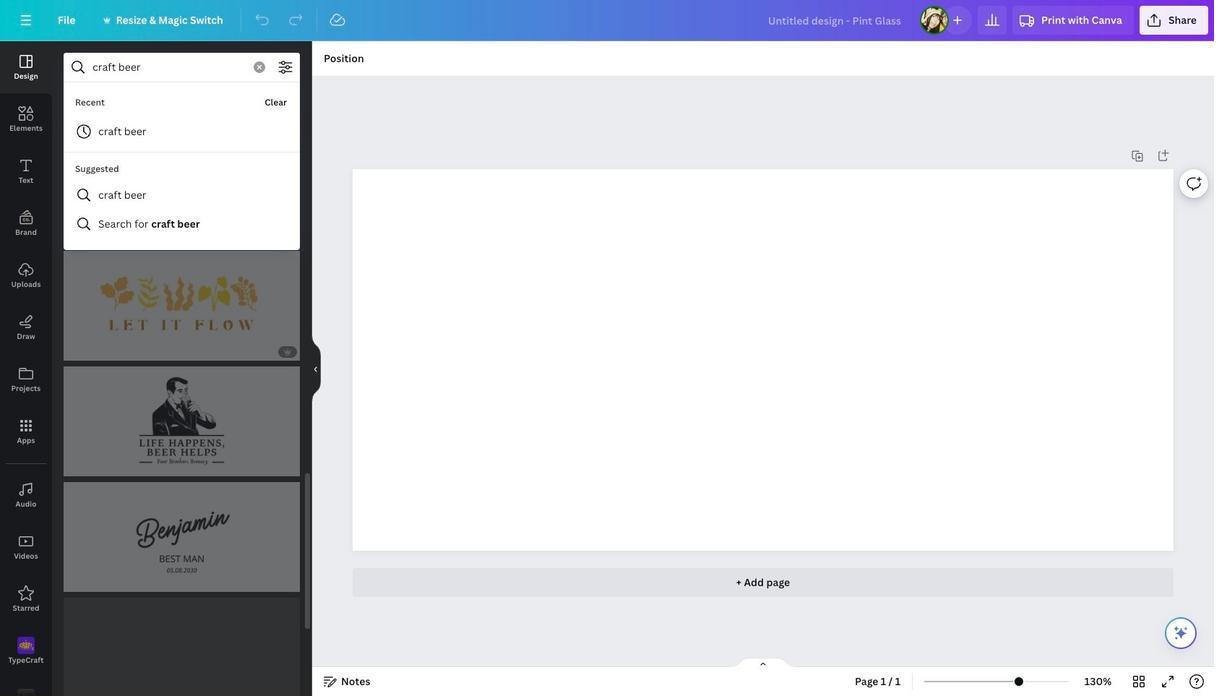 Task type: locate. For each thing, give the bounding box(es) containing it.
side panel tab list
[[0, 41, 52, 696]]

Search Pint Glass templates search field
[[93, 53, 245, 81]]

orange and red cute cartoon illustrative quote pint glass group
[[64, 135, 300, 245]]

illustrative spooky halloween pint glass group
[[64, 19, 300, 129]]

list
[[58, 71, 300, 239]]

black vintage simple typography personal best man name pint glass image
[[64, 482, 300, 592]]

orange and yellow simple floral motivation pint glass image
[[64, 251, 300, 360]]

Design title text field
[[757, 6, 914, 35]]

orange and red cute cartoon illustrative quote pint glass image
[[64, 135, 300, 245]]



Task type: vqa. For each thing, say whether or not it's contained in the screenshot.
Main 'menu bar'
yes



Task type: describe. For each thing, give the bounding box(es) containing it.
black and white business pint glass image
[[64, 366, 300, 476]]

orange and yellow simple floral motivation pint glass group
[[64, 251, 300, 360]]

Zoom button
[[1075, 670, 1122, 693]]

character builder image
[[0, 677, 52, 696]]

show pages image
[[729, 657, 798, 669]]

canva assistant image
[[1173, 625, 1190, 642]]

hide image
[[312, 334, 321, 403]]

main menu bar
[[0, 0, 1214, 41]]



